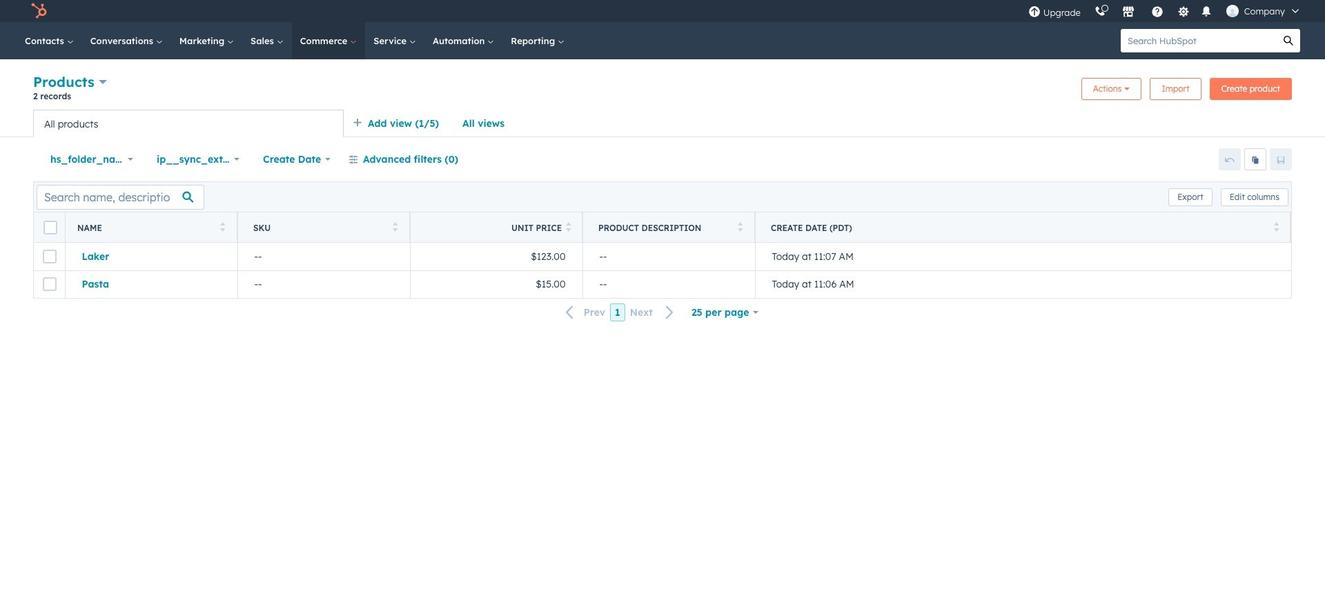 Task type: vqa. For each thing, say whether or not it's contained in the screenshot.
third + Add "button"
no



Task type: describe. For each thing, give the bounding box(es) containing it.
2 press to sort. image from the left
[[566, 222, 571, 232]]

3 press to sort. element from the left
[[566, 222, 571, 234]]

4 press to sort. element from the left
[[738, 222, 743, 234]]

5 press to sort. element from the left
[[1274, 222, 1279, 234]]

1 press to sort. element from the left
[[220, 222, 225, 234]]

4 press to sort. image from the left
[[1274, 222, 1279, 232]]

3 press to sort. image from the left
[[738, 222, 743, 232]]

Search HubSpot search field
[[1121, 29, 1277, 52]]

press to sort. image
[[392, 222, 398, 232]]

pagination navigation
[[558, 304, 683, 322]]



Task type: locate. For each thing, give the bounding box(es) containing it.
jacob simon image
[[1226, 5, 1239, 17]]

banner
[[33, 72, 1292, 110]]

menu
[[1021, 0, 1309, 22]]

marketplaces image
[[1122, 6, 1135, 19]]

press to sort. image
[[220, 222, 225, 232], [566, 222, 571, 232], [738, 222, 743, 232], [1274, 222, 1279, 232]]

2 press to sort. element from the left
[[392, 222, 398, 234]]

press to sort. element
[[220, 222, 225, 234], [392, 222, 398, 234], [566, 222, 571, 234], [738, 222, 743, 234], [1274, 222, 1279, 234]]

Search name, description, or SKU search field
[[37, 185, 204, 210]]

1 press to sort. image from the left
[[220, 222, 225, 232]]



